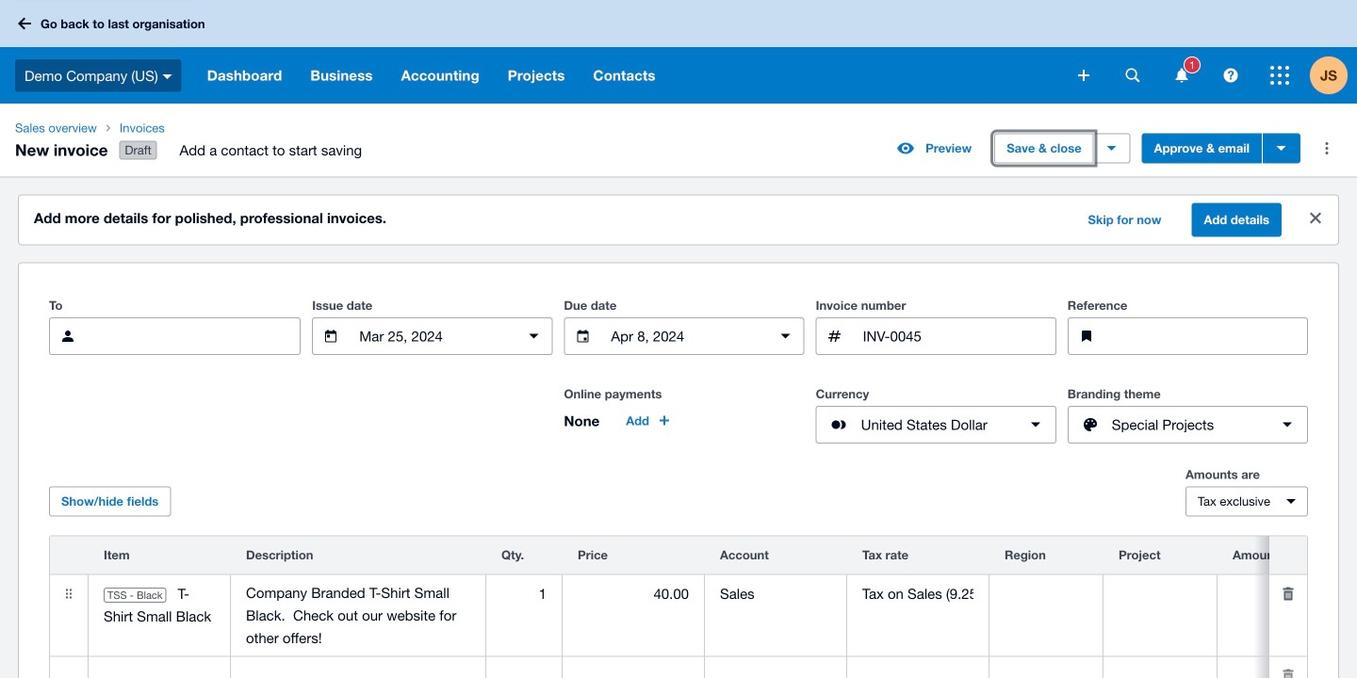 Task type: describe. For each thing, give the bounding box(es) containing it.
invoice number element
[[816, 318, 1057, 355]]

0 horizontal spatial svg image
[[163, 74, 172, 79]]

2 horizontal spatial svg image
[[1271, 66, 1290, 85]]

drag and drop line image
[[50, 576, 88, 613]]

more date options image
[[767, 318, 805, 355]]

1 horizontal spatial svg image
[[1126, 68, 1140, 82]]

invoice line item list element
[[49, 536, 1357, 679]]

2 remove image from the top
[[1270, 658, 1307, 679]]

contact element
[[49, 318, 301, 355]]



Task type: locate. For each thing, give the bounding box(es) containing it.
more line item options element
[[1270, 537, 1307, 575]]

more date options image
[[515, 318, 553, 355]]

1 remove image from the top
[[1270, 576, 1307, 613]]

None text field
[[94, 319, 300, 355], [357, 319, 508, 355], [1113, 319, 1307, 355], [231, 576, 485, 657], [94, 319, 300, 355], [357, 319, 508, 355], [1113, 319, 1307, 355], [231, 576, 485, 657]]

None text field
[[609, 319, 759, 355], [861, 319, 1056, 355], [231, 659, 485, 679], [609, 319, 759, 355], [861, 319, 1056, 355], [231, 659, 485, 679]]

more invoice options image
[[1308, 130, 1346, 167]]

svg image
[[18, 17, 31, 30], [1176, 68, 1188, 82], [1224, 68, 1238, 82], [1078, 70, 1090, 81]]

remove image
[[1270, 576, 1307, 613], [1270, 658, 1307, 679]]

banner
[[0, 0, 1357, 104]]

None field
[[486, 577, 562, 612], [563, 577, 704, 612], [705, 577, 846, 612], [847, 577, 989, 612], [990, 577, 1103, 612], [1104, 577, 1217, 612], [1218, 577, 1357, 612], [89, 659, 230, 679], [486, 659, 562, 679], [563, 659, 704, 679], [1218, 659, 1357, 679], [486, 577, 562, 612], [563, 577, 704, 612], [705, 577, 846, 612], [847, 577, 989, 612], [990, 577, 1103, 612], [1104, 577, 1217, 612], [1218, 577, 1357, 612], [89, 659, 230, 679], [486, 659, 562, 679], [563, 659, 704, 679], [1218, 659, 1357, 679]]

0 vertical spatial remove image
[[1270, 576, 1307, 613]]

svg image
[[1271, 66, 1290, 85], [1126, 68, 1140, 82], [163, 74, 172, 79]]

1 vertical spatial remove image
[[1270, 658, 1307, 679]]



Task type: vqa. For each thing, say whether or not it's contained in the screenshot.
Show/Hide Columns
no



